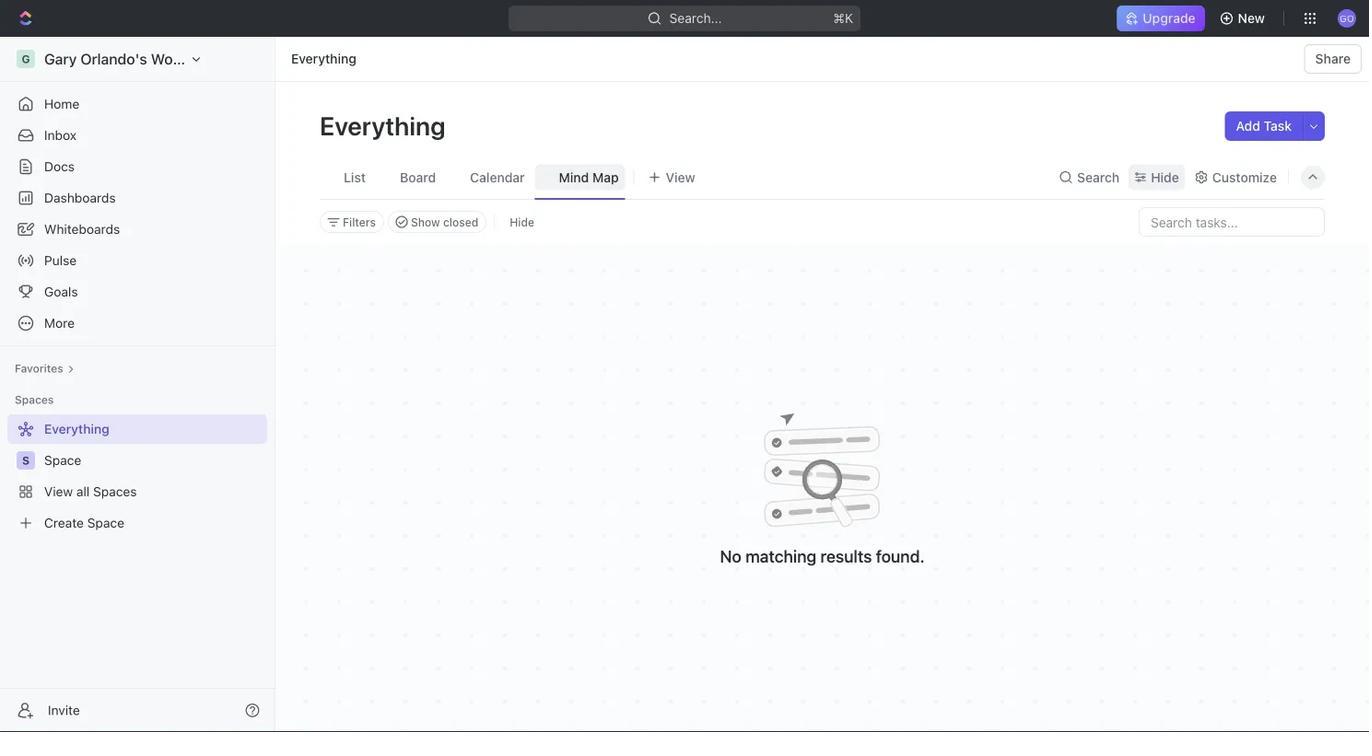 Task type: describe. For each thing, give the bounding box(es) containing it.
new
[[1238, 11, 1265, 26]]

sidebar navigation
[[0, 37, 279, 733]]

map
[[593, 170, 619, 185]]

calendar link
[[466, 165, 525, 190]]

goals link
[[7, 277, 267, 307]]

create space link
[[7, 509, 264, 538]]

filters
[[343, 216, 376, 229]]

favorites button
[[7, 358, 82, 380]]

space inside space link
[[44, 453, 81, 468]]

view all spaces
[[44, 484, 137, 500]]

0 vertical spatial everything
[[291, 51, 356, 66]]

view button
[[642, 165, 702, 190]]

home
[[44, 96, 79, 112]]

board
[[400, 170, 436, 185]]

mind
[[559, 170, 589, 185]]

mind map
[[559, 170, 619, 185]]

no matching results found.
[[720, 547, 925, 566]]

customize button
[[1189, 165, 1283, 190]]

show closed button
[[388, 211, 487, 233]]

filters button
[[320, 211, 384, 233]]

add task button
[[1225, 112, 1303, 141]]

hide inside hide dropdown button
[[1151, 170, 1179, 185]]

dashboards
[[44, 190, 116, 206]]

hide button
[[502, 211, 542, 233]]

everything inside sidebar navigation
[[44, 422, 109, 437]]

favorites
[[15, 362, 63, 375]]

create space
[[44, 516, 124, 531]]

invite
[[48, 703, 80, 718]]

Search tasks... text field
[[1140, 208, 1324, 236]]

space, , element
[[17, 452, 35, 470]]

inbox
[[44, 128, 77, 143]]

gary orlando's workspace
[[44, 50, 227, 68]]

share
[[1316, 51, 1351, 66]]

whiteboards
[[44, 222, 120, 237]]

workspace
[[151, 50, 227, 68]]

new button
[[1212, 4, 1276, 33]]

share button
[[1305, 44, 1362, 74]]

orlando's
[[81, 50, 147, 68]]

no
[[720, 547, 742, 566]]



Task type: locate. For each thing, give the bounding box(es) containing it.
dashboards link
[[7, 183, 267, 213]]

0 vertical spatial view
[[666, 170, 695, 185]]

0 horizontal spatial hide
[[510, 216, 534, 229]]

space inside create space link
[[87, 516, 124, 531]]

1 horizontal spatial everything link
[[287, 48, 361, 70]]

more
[[44, 316, 75, 331]]

add task
[[1236, 118, 1292, 134]]

hide button
[[1129, 165, 1185, 190]]

gary orlando's workspace, , element
[[17, 50, 35, 68]]

view inside button
[[666, 170, 695, 185]]

1 horizontal spatial view
[[666, 170, 695, 185]]

goals
[[44, 284, 78, 300]]

1 vertical spatial spaces
[[93, 484, 137, 500]]

1 vertical spatial hide
[[510, 216, 534, 229]]

inbox link
[[7, 121, 267, 150]]

go
[[1340, 13, 1355, 23]]

pulse
[[44, 253, 77, 268]]

0 horizontal spatial spaces
[[15, 394, 54, 406]]

1 vertical spatial view
[[44, 484, 73, 500]]

matching
[[746, 547, 817, 566]]

⌘k
[[833, 11, 854, 26]]

hide
[[1151, 170, 1179, 185], [510, 216, 534, 229]]

show closed
[[411, 216, 478, 229]]

view
[[666, 170, 695, 185], [44, 484, 73, 500]]

1 horizontal spatial hide
[[1151, 170, 1179, 185]]

list link
[[340, 165, 366, 190]]

hide right search
[[1151, 170, 1179, 185]]

docs
[[44, 159, 75, 174]]

home link
[[7, 89, 267, 119]]

0 horizontal spatial view
[[44, 484, 73, 500]]

spaces
[[15, 394, 54, 406], [93, 484, 137, 500]]

hide down calendar
[[510, 216, 534, 229]]

1 vertical spatial everything link
[[7, 415, 264, 444]]

view all spaces link
[[7, 477, 264, 507]]

found.
[[876, 547, 925, 566]]

0 vertical spatial hide
[[1151, 170, 1179, 185]]

more button
[[7, 309, 267, 338]]

space right s
[[44, 453, 81, 468]]

g
[[22, 53, 30, 65]]

1 horizontal spatial spaces
[[93, 484, 137, 500]]

search button
[[1053, 165, 1125, 190]]

view button
[[642, 156, 702, 199]]

gary
[[44, 50, 77, 68]]

spaces down favorites
[[15, 394, 54, 406]]

0 vertical spatial everything link
[[287, 48, 361, 70]]

0 horizontal spatial space
[[44, 453, 81, 468]]

tree containing everything
[[7, 415, 267, 538]]

1 vertical spatial everything
[[320, 110, 451, 141]]

search
[[1077, 170, 1120, 185]]

space link
[[44, 446, 264, 476]]

docs link
[[7, 152, 267, 182]]

all
[[76, 484, 90, 500]]

space down view all spaces
[[87, 516, 124, 531]]

view inside sidebar navigation
[[44, 484, 73, 500]]

2 vertical spatial everything
[[44, 422, 109, 437]]

hide inside hide button
[[510, 216, 534, 229]]

everything
[[291, 51, 356, 66], [320, 110, 451, 141], [44, 422, 109, 437]]

create
[[44, 516, 84, 531]]

s
[[22, 454, 30, 467]]

tree inside sidebar navigation
[[7, 415, 267, 538]]

whiteboards link
[[7, 215, 267, 244]]

0 vertical spatial space
[[44, 453, 81, 468]]

upgrade
[[1143, 11, 1196, 26]]

view for view all spaces
[[44, 484, 73, 500]]

customize
[[1213, 170, 1277, 185]]

tree
[[7, 415, 267, 538]]

pulse link
[[7, 246, 267, 276]]

closed
[[443, 216, 478, 229]]

spaces right all
[[93, 484, 137, 500]]

add
[[1236, 118, 1261, 134]]

view left all
[[44, 484, 73, 500]]

mind map link
[[555, 165, 619, 190]]

1 vertical spatial space
[[87, 516, 124, 531]]

results
[[821, 547, 872, 566]]

list
[[344, 170, 366, 185]]

go button
[[1333, 4, 1362, 33]]

1 horizontal spatial space
[[87, 516, 124, 531]]

0 vertical spatial spaces
[[15, 394, 54, 406]]

show
[[411, 216, 440, 229]]

everything link
[[287, 48, 361, 70], [7, 415, 264, 444]]

search...
[[670, 11, 722, 26]]

upgrade link
[[1117, 6, 1205, 31]]

view right map
[[666, 170, 695, 185]]

calendar
[[470, 170, 525, 185]]

board link
[[396, 165, 436, 190]]

view for view
[[666, 170, 695, 185]]

task
[[1264, 118, 1292, 134]]

0 horizontal spatial everything link
[[7, 415, 264, 444]]

space
[[44, 453, 81, 468], [87, 516, 124, 531]]



Task type: vqa. For each thing, say whether or not it's contained in the screenshot.
share button
yes



